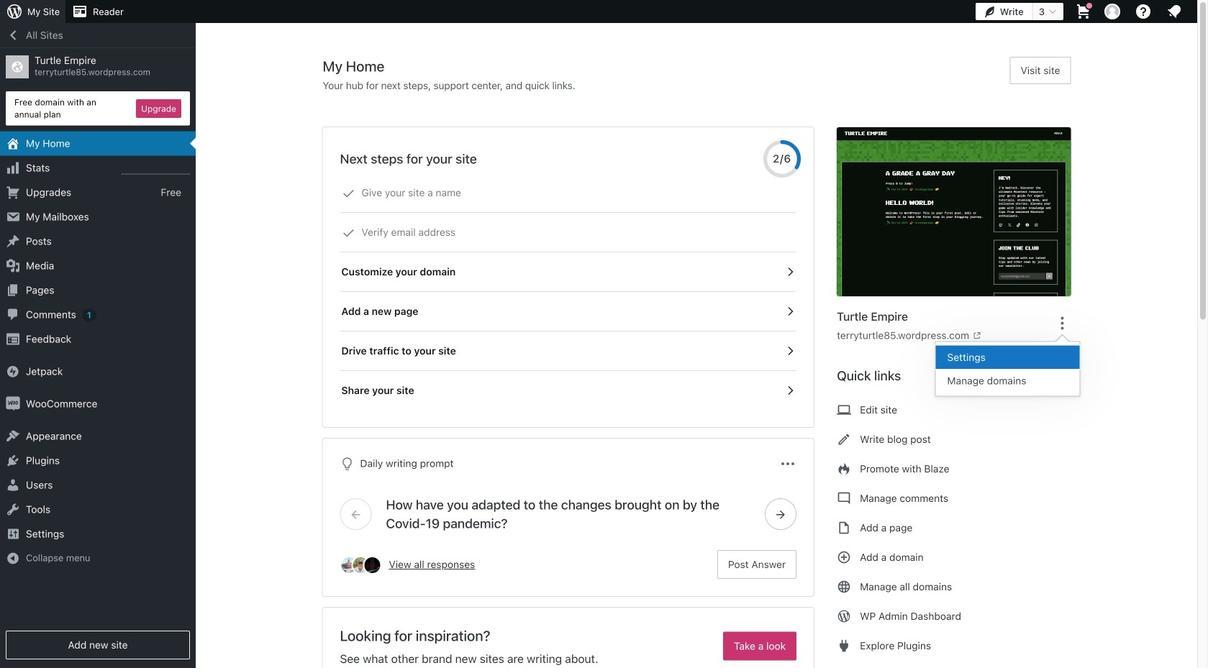 Task type: describe. For each thing, give the bounding box(es) containing it.
my shopping cart image
[[1075, 3, 1092, 20]]

1 task enabled image from the top
[[784, 266, 797, 279]]

insert_drive_file image
[[837, 520, 852, 537]]

my profile image
[[1105, 4, 1121, 19]]

3 task enabled image from the top
[[784, 345, 797, 358]]

launchpad checklist element
[[340, 173, 797, 410]]

manage your notifications image
[[1166, 3, 1183, 20]]

toggle menu image
[[780, 456, 797, 473]]

mode_comment image
[[837, 490, 852, 507]]

show next prompt image
[[774, 508, 787, 521]]

laptop image
[[837, 402, 852, 419]]

more options for site turtle empire image
[[1054, 315, 1071, 332]]

1 answered users image from the left
[[340, 556, 359, 575]]

show previous prompt image
[[349, 508, 362, 521]]



Task type: locate. For each thing, give the bounding box(es) containing it.
1 img image from the top
[[6, 365, 20, 379]]

help image
[[1135, 3, 1152, 20]]

progress bar
[[764, 140, 801, 178]]

2 img image from the top
[[6, 397, 20, 411]]

2 vertical spatial task enabled image
[[784, 345, 797, 358]]

1 vertical spatial img image
[[6, 397, 20, 411]]

answered users image
[[352, 556, 370, 575]]

task complete image
[[342, 187, 355, 200]]

1 horizontal spatial answered users image
[[363, 556, 382, 575]]

img image
[[6, 365, 20, 379], [6, 397, 20, 411]]

1 vertical spatial task enabled image
[[784, 305, 797, 318]]

0 vertical spatial img image
[[6, 365, 20, 379]]

main content
[[323, 57, 1083, 669]]

menu
[[936, 342, 1080, 396]]

2 answered users image from the left
[[363, 556, 382, 575]]

task enabled image
[[784, 384, 797, 397]]

2 task enabled image from the top
[[784, 305, 797, 318]]

highest hourly views 0 image
[[122, 165, 190, 175]]

edit image
[[837, 431, 852, 448]]

0 vertical spatial task enabled image
[[784, 266, 797, 279]]

task enabled image
[[784, 266, 797, 279], [784, 305, 797, 318], [784, 345, 797, 358]]

0 horizontal spatial answered users image
[[340, 556, 359, 575]]

tooltip
[[928, 334, 1081, 397]]

answered users image
[[340, 556, 359, 575], [363, 556, 382, 575]]



Task type: vqa. For each thing, say whether or not it's contained in the screenshot.
Show previous prompt icon
yes



